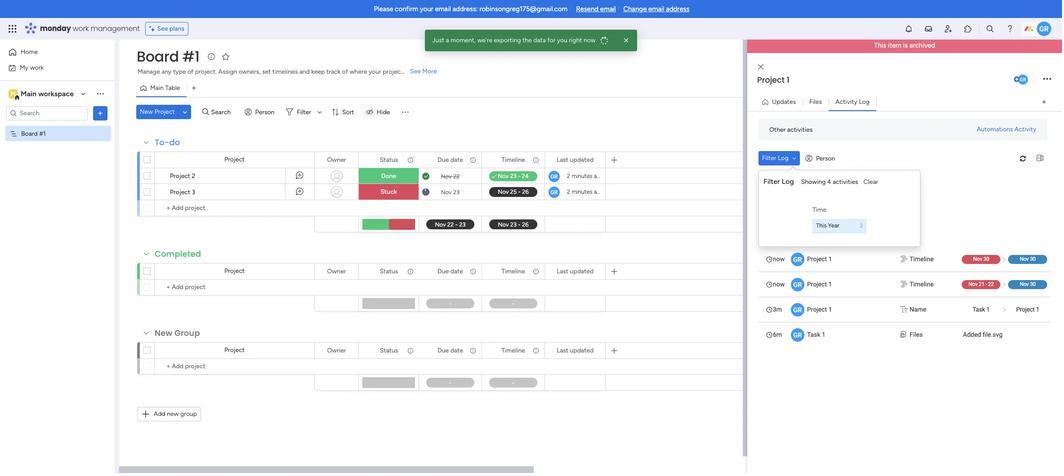 Task type: locate. For each thing, give the bounding box(es) containing it.
3 due date field from the top
[[435, 346, 465, 355]]

3 owner from the top
[[327, 346, 346, 354]]

0 vertical spatial due date field
[[435, 155, 465, 165]]

person
[[255, 108, 274, 116], [816, 154, 835, 162]]

board down search in workspace field
[[21, 130, 38, 137]]

person button
[[241, 105, 280, 119], [802, 151, 841, 165]]

2 vertical spatial due date field
[[435, 346, 465, 355]]

see left plans at the left of page
[[157, 25, 168, 32]]

main right workspace icon
[[21, 89, 36, 98]]

1 vertical spatial last updated field
[[554, 266, 596, 276]]

0 vertical spatial board #1
[[137, 46, 200, 67]]

1 last from the top
[[557, 156, 568, 163]]

new project
[[140, 108, 175, 116]]

1 of from the left
[[187, 68, 193, 76]]

angle down image
[[792, 155, 796, 161]]

now up 3m
[[773, 281, 785, 288]]

activity
[[835, 98, 857, 106], [1015, 125, 1036, 133]]

1 vertical spatial filter
[[762, 154, 776, 162]]

main inside button
[[150, 84, 164, 92]]

1 vertical spatial due
[[438, 267, 449, 275]]

resend email
[[576, 5, 616, 13]]

Timeline field
[[499, 155, 527, 165], [499, 266, 527, 276], [499, 346, 527, 355]]

1 updated from the top
[[570, 156, 594, 163]]

board #1 inside list box
[[21, 130, 46, 137]]

Search in workspace field
[[19, 108, 75, 118]]

table
[[165, 84, 180, 92]]

2 of from the left
[[342, 68, 348, 76]]

1 due date from the top
[[438, 156, 463, 163]]

1 vertical spatial 2 minutes ago
[[567, 188, 604, 195]]

21
[[979, 281, 984, 287]]

0 vertical spatial dapulse timeline column image
[[901, 255, 907, 264]]

3 updated from the top
[[570, 346, 594, 354]]

board
[[137, 46, 179, 67], [21, 130, 38, 137]]

column information image for completed due date field
[[469, 268, 477, 275]]

Owner field
[[325, 155, 348, 165], [325, 266, 348, 276], [325, 346, 348, 355]]

loading image
[[600, 36, 609, 45]]

files right v2 file column icon on the bottom right of page
[[910, 331, 923, 338]]

activity up refresh image
[[1015, 125, 1036, 133]]

options image up add view image at the right of the page
[[1043, 73, 1051, 85]]

status for new group
[[380, 346, 398, 354]]

0 horizontal spatial person
[[255, 108, 274, 116]]

email right change
[[648, 5, 664, 13]]

0 horizontal spatial see
[[157, 25, 168, 32]]

30 for nov 30
[[1030, 256, 1036, 262]]

nov 21 - 22
[[969, 281, 994, 287]]

due
[[438, 156, 449, 163], [438, 267, 449, 275], [438, 346, 449, 354]]

nov 23
[[441, 189, 460, 195]]

status for to-do
[[380, 156, 398, 163]]

1 vertical spatial your
[[369, 68, 381, 76]]

dapulse timeline column image for nov 21 - 22
[[901, 280, 907, 289]]

export to excel image
[[1033, 155, 1047, 162]]

file.svg
[[983, 331, 1003, 338]]

is
[[903, 41, 908, 49]]

log down project 1 field
[[859, 98, 870, 106]]

see for see plans
[[157, 25, 168, 32]]

30
[[983, 256, 989, 262], [1030, 256, 1036, 262], [1030, 281, 1036, 287]]

4
[[827, 178, 831, 186]]

0 horizontal spatial this
[[816, 222, 827, 229]]

refresh image
[[1016, 155, 1030, 162]]

0 horizontal spatial board #1
[[21, 130, 46, 137]]

due date for completed
[[438, 267, 463, 275]]

person left filter popup button
[[255, 108, 274, 116]]

data
[[533, 36, 546, 44]]

main inside workspace selection element
[[21, 89, 36, 98]]

0 vertical spatial now
[[584, 36, 596, 44]]

new down the main table button
[[140, 108, 153, 116]]

+ Add project text field
[[159, 203, 310, 214], [159, 361, 310, 372]]

3 due date from the top
[[438, 346, 463, 354]]

0 vertical spatial task
[[973, 306, 985, 313]]

1 owner field from the top
[[325, 155, 348, 165]]

0 vertical spatial work
[[73, 23, 89, 34]]

board #1 up 'any'
[[137, 46, 200, 67]]

list box
[[759, 246, 1051, 347]]

completed
[[155, 248, 201, 259]]

year
[[828, 222, 839, 229]]

see more
[[410, 67, 437, 75]]

1 vertical spatial minutes
[[572, 188, 592, 195]]

1 vertical spatial last updated
[[557, 267, 594, 275]]

activities right 4
[[833, 178, 858, 186]]

1 horizontal spatial board #1
[[137, 46, 200, 67]]

of
[[187, 68, 193, 76], [342, 68, 348, 76]]

options image down workspace options icon
[[96, 109, 105, 118]]

work
[[73, 23, 89, 34], [30, 64, 44, 71]]

keep
[[311, 68, 325, 76]]

right
[[569, 36, 582, 44]]

dapulse addbtn image
[[1014, 76, 1020, 82]]

1 horizontal spatial 22
[[988, 281, 994, 287]]

this left year
[[816, 222, 827, 229]]

due date for new group
[[438, 346, 463, 354]]

showing
[[801, 178, 826, 186]]

files button
[[803, 95, 829, 109]]

new left group
[[155, 327, 172, 339]]

last for do
[[557, 156, 568, 163]]

3m
[[773, 306, 782, 313]]

2 vertical spatial owner field
[[325, 346, 348, 355]]

1 dapulse timeline column image from the top
[[901, 255, 907, 264]]

nov 30
[[973, 256, 989, 262], [1020, 256, 1036, 262], [1020, 281, 1036, 287]]

due date
[[438, 156, 463, 163], [438, 267, 463, 275], [438, 346, 463, 354]]

2 status from the top
[[380, 267, 398, 275]]

date for new group
[[450, 346, 463, 354]]

project
[[757, 74, 785, 85], [155, 108, 175, 116], [224, 156, 245, 163], [170, 172, 190, 180], [170, 188, 190, 196], [807, 255, 827, 263], [224, 267, 245, 275], [807, 281, 827, 288], [807, 306, 827, 313], [1016, 306, 1035, 313], [224, 346, 245, 354]]

#1 inside list box
[[39, 130, 46, 137]]

main
[[150, 84, 164, 92], [21, 89, 36, 98]]

see more link
[[409, 67, 438, 76]]

2 vertical spatial timeline field
[[499, 346, 527, 355]]

stands.
[[405, 68, 425, 76]]

select product image
[[8, 24, 17, 33]]

v2 search image
[[202, 107, 209, 117]]

nov 30 for nov 21 - 22
[[1020, 281, 1036, 287]]

of right "track"
[[342, 68, 348, 76]]

0 vertical spatial + add project text field
[[159, 203, 310, 214]]

1 horizontal spatial see
[[410, 67, 421, 75]]

1 vertical spatial due date
[[438, 267, 463, 275]]

timeline for 1st timeline field from the bottom
[[502, 346, 525, 354]]

just a moment, we're exporting the data for you right now
[[432, 36, 596, 44]]

1 horizontal spatial activity
[[1015, 125, 1036, 133]]

1 vertical spatial last
[[557, 267, 568, 275]]

date
[[450, 156, 463, 163], [450, 267, 463, 275], [450, 346, 463, 354]]

0 horizontal spatial activity
[[835, 98, 857, 106]]

management
[[91, 23, 140, 34]]

task 1 right 6m
[[807, 331, 826, 338]]

email
[[435, 5, 451, 13], [600, 5, 616, 13], [648, 5, 664, 13]]

hide button
[[362, 105, 395, 119]]

1 vertical spatial person button
[[802, 151, 841, 165]]

0 vertical spatial see
[[157, 25, 168, 32]]

archived
[[910, 41, 935, 49]]

log down angle down icon
[[782, 177, 794, 186]]

exporting
[[494, 36, 521, 44]]

New Group field
[[152, 327, 202, 339]]

2 last from the top
[[557, 267, 568, 275]]

1 vertical spatial owner field
[[325, 266, 348, 276]]

2 vertical spatial now
[[773, 281, 785, 288]]

last updated field for new group
[[554, 346, 596, 355]]

3 email from the left
[[648, 5, 664, 13]]

0 horizontal spatial of
[[187, 68, 193, 76]]

#1 up type
[[182, 46, 200, 67]]

work inside button
[[30, 64, 44, 71]]

angle down image
[[183, 109, 187, 115]]

2 due date field from the top
[[435, 266, 465, 276]]

1 horizontal spatial work
[[73, 23, 89, 34]]

3 status from the top
[[380, 346, 398, 354]]

now right right
[[584, 36, 596, 44]]

do
[[169, 137, 180, 148]]

1 vertical spatial due date field
[[435, 266, 465, 276]]

new inside button
[[140, 108, 153, 116]]

1 horizontal spatial board
[[137, 46, 179, 67]]

1 status from the top
[[380, 156, 398, 163]]

0 horizontal spatial task 1
[[807, 331, 826, 338]]

activity right files button
[[835, 98, 857, 106]]

see left more at the left top of page
[[410, 67, 421, 75]]

log left angle down icon
[[778, 154, 789, 162]]

2 vertical spatial date
[[450, 346, 463, 354]]

0 horizontal spatial board
[[21, 130, 38, 137]]

0 horizontal spatial email
[[435, 5, 451, 13]]

your right 'confirm'
[[420, 5, 433, 13]]

please
[[374, 5, 393, 13]]

email right resend on the top of page
[[600, 5, 616, 13]]

see inside button
[[157, 25, 168, 32]]

1 vertical spatial #1
[[39, 130, 46, 137]]

project 1 for nov 21 - 22
[[807, 281, 832, 288]]

0 vertical spatial board
[[137, 46, 179, 67]]

2 2 minutes ago from the top
[[567, 188, 604, 195]]

22 right -
[[988, 281, 994, 287]]

0 vertical spatial date
[[450, 156, 463, 163]]

22 up 23
[[453, 173, 460, 180]]

greg robinson image
[[1037, 22, 1051, 36]]

moment,
[[451, 36, 476, 44]]

1 + add project text field from the top
[[159, 203, 310, 214]]

owner field for to-do
[[325, 155, 348, 165]]

0 vertical spatial activities
[[787, 126, 813, 133]]

v2 file column image
[[901, 330, 906, 339]]

list box containing now
[[759, 246, 1051, 347]]

22
[[453, 173, 460, 180], [988, 281, 994, 287]]

2 vertical spatial status
[[380, 346, 398, 354]]

2 dapulse timeline column image from the top
[[901, 280, 907, 289]]

1 date from the top
[[450, 156, 463, 163]]

1 owner from the top
[[327, 156, 346, 163]]

0 horizontal spatial task
[[807, 331, 820, 338]]

for
[[547, 36, 555, 44]]

1 status field from the top
[[378, 155, 400, 165]]

1 vertical spatial dapulse timeline column image
[[901, 280, 907, 289]]

0 vertical spatial filter log
[[762, 154, 789, 162]]

main left 'table' at top
[[150, 84, 164, 92]]

2 owner field from the top
[[325, 266, 348, 276]]

new for new group
[[155, 327, 172, 339]]

2 vertical spatial log
[[782, 177, 794, 186]]

Search field
[[209, 106, 236, 118]]

owner
[[327, 156, 346, 163], [327, 267, 346, 275], [327, 346, 346, 354]]

filter left angle down icon
[[762, 154, 776, 162]]

person button up showing
[[802, 151, 841, 165]]

1 horizontal spatial task 1
[[973, 306, 990, 313]]

and
[[299, 68, 310, 76]]

person up 4
[[816, 154, 835, 162]]

2
[[192, 172, 195, 180], [567, 173, 570, 179], [567, 188, 570, 195], [860, 223, 863, 229]]

owners,
[[239, 68, 261, 76]]

0 vertical spatial timeline field
[[499, 155, 527, 165]]

workspace
[[38, 89, 74, 98]]

Due date field
[[435, 155, 465, 165], [435, 266, 465, 276], [435, 346, 465, 355]]

assign
[[218, 68, 237, 76]]

2 due date from the top
[[438, 267, 463, 275]]

1 vertical spatial status field
[[378, 266, 400, 276]]

column information image
[[469, 156, 477, 163], [469, 268, 477, 275], [469, 347, 477, 354], [532, 347, 540, 354]]

0 vertical spatial owner
[[327, 156, 346, 163]]

of right type
[[187, 68, 193, 76]]

other activities
[[769, 126, 813, 133]]

status
[[380, 156, 398, 163], [380, 267, 398, 275], [380, 346, 398, 354]]

1 horizontal spatial person button
[[802, 151, 841, 165]]

board #1 down search in workspace field
[[21, 130, 46, 137]]

1 vertical spatial date
[[450, 267, 463, 275]]

search everything image
[[986, 24, 995, 33]]

3 owner field from the top
[[325, 346, 348, 355]]

To-do field
[[152, 137, 182, 148]]

0 horizontal spatial 22
[[453, 173, 460, 180]]

3 status field from the top
[[378, 346, 400, 355]]

now for nov 21 - 22
[[773, 281, 785, 288]]

task 1 down the nov 21 - 22 in the right of the page
[[973, 306, 990, 313]]

2 minutes ago
[[567, 173, 604, 179], [567, 188, 604, 195]]

files right 'updates'
[[809, 98, 822, 106]]

0 vertical spatial filter
[[297, 108, 311, 116]]

just a moment, we're exporting the data for you right now alert
[[425, 30, 637, 51]]

column information image for third due date field from the bottom
[[469, 156, 477, 163]]

Project 1 field
[[755, 74, 1012, 86]]

1 vertical spatial activities
[[833, 178, 858, 186]]

3 due from the top
[[438, 346, 449, 354]]

0 vertical spatial new
[[140, 108, 153, 116]]

owner for do
[[327, 156, 346, 163]]

workspace selection element
[[9, 88, 75, 100]]

0 vertical spatial updated
[[570, 156, 594, 163]]

inbox image
[[924, 24, 933, 33]]

2 vertical spatial due
[[438, 346, 449, 354]]

filter log button
[[759, 151, 800, 165]]

group
[[180, 410, 197, 418]]

0 horizontal spatial activities
[[787, 126, 813, 133]]

1 due date field from the top
[[435, 155, 465, 165]]

0 vertical spatial minutes
[[572, 173, 592, 179]]

filter inside filter popup button
[[297, 108, 311, 116]]

due date field for new group
[[435, 346, 465, 355]]

0 vertical spatial files
[[809, 98, 822, 106]]

email left address:
[[435, 5, 451, 13]]

0 horizontal spatial new
[[140, 108, 153, 116]]

2 timeline field from the top
[[499, 266, 527, 276]]

apps image
[[964, 24, 973, 33]]

activity log
[[835, 98, 870, 106]]

2 due from the top
[[438, 267, 449, 275]]

nov 22
[[441, 173, 460, 180]]

Completed field
[[152, 248, 203, 260]]

status field for group
[[378, 346, 400, 355]]

1 horizontal spatial this
[[874, 41, 886, 49]]

2 vertical spatial last updated
[[557, 346, 594, 354]]

1 timeline field from the top
[[499, 155, 527, 165]]

0 vertical spatial activity
[[835, 98, 857, 106]]

now right dapulse drag 2 image
[[773, 255, 785, 263]]

0 vertical spatial person
[[255, 108, 274, 116]]

work right the "my"
[[30, 64, 44, 71]]

last updated field for to-do
[[554, 155, 596, 165]]

2 vertical spatial last
[[557, 346, 568, 354]]

filter
[[297, 108, 311, 116], [762, 154, 776, 162], [764, 177, 780, 186]]

0 horizontal spatial person button
[[241, 105, 280, 119]]

task down the nov 21 - 22 in the right of the page
[[973, 306, 985, 313]]

dapulse timeline column image
[[901, 255, 907, 264], [901, 280, 907, 289]]

workspace options image
[[96, 89, 105, 98]]

close image
[[622, 36, 631, 45]]

task right 6m
[[807, 331, 820, 338]]

timeline for second timeline field from the bottom of the page
[[502, 267, 525, 275]]

option
[[0, 125, 115, 127]]

activities right other
[[787, 126, 813, 133]]

column information image
[[407, 156, 414, 163], [532, 156, 540, 163], [407, 268, 414, 275], [532, 268, 540, 275], [407, 347, 414, 354]]

board inside list box
[[21, 130, 38, 137]]

1 vertical spatial board
[[21, 130, 38, 137]]

1 last updated field from the top
[[554, 155, 596, 165]]

3 last updated from the top
[[557, 346, 594, 354]]

files
[[809, 98, 822, 106], [910, 331, 923, 338]]

filter down filter log button
[[764, 177, 780, 186]]

0 vertical spatial owner field
[[325, 155, 348, 165]]

0 vertical spatial due
[[438, 156, 449, 163]]

timeline
[[502, 156, 525, 163], [910, 255, 934, 263], [502, 267, 525, 275], [910, 281, 934, 288], [502, 346, 525, 354]]

1 vertical spatial files
[[910, 331, 923, 338]]

2 vertical spatial updated
[[570, 346, 594, 354]]

add view image
[[192, 85, 196, 92]]

new inside field
[[155, 327, 172, 339]]

change email address link
[[623, 5, 690, 13]]

0 horizontal spatial files
[[809, 98, 822, 106]]

work right monday
[[73, 23, 89, 34]]

task
[[973, 306, 985, 313], [807, 331, 820, 338]]

3 last updated field from the top
[[554, 346, 596, 355]]

0 vertical spatial this
[[874, 41, 886, 49]]

1 vertical spatial person
[[816, 154, 835, 162]]

timeline for 1st timeline field from the top of the page
[[502, 156, 525, 163]]

1 vertical spatial new
[[155, 327, 172, 339]]

1 vertical spatial 22
[[988, 281, 994, 287]]

1 vertical spatial log
[[778, 154, 789, 162]]

1 vertical spatial ago
[[594, 188, 604, 195]]

2 owner from the top
[[327, 267, 346, 275]]

resend email link
[[576, 5, 616, 13]]

column information image for 1st timeline field from the bottom
[[532, 347, 540, 354]]

filter log down filter log button
[[764, 177, 794, 186]]

1 vertical spatial timeline field
[[499, 266, 527, 276]]

status field for do
[[378, 155, 400, 165]]

board up 'any'
[[137, 46, 179, 67]]

2 email from the left
[[600, 5, 616, 13]]

#1 down search in workspace field
[[39, 130, 46, 137]]

3 date from the top
[[450, 346, 463, 354]]

now for nov 30
[[773, 255, 785, 263]]

0 vertical spatial due date
[[438, 156, 463, 163]]

new
[[140, 108, 153, 116], [155, 327, 172, 339]]

filter left arrow down icon
[[297, 108, 311, 116]]

options image
[[1043, 73, 1051, 85], [96, 109, 105, 118]]

1 vertical spatial owner
[[327, 267, 346, 275]]

a
[[446, 36, 449, 44]]

1 vertical spatial this
[[816, 222, 827, 229]]

your right where
[[369, 68, 381, 76]]

Status field
[[378, 155, 400, 165], [378, 266, 400, 276], [378, 346, 400, 355]]

person button right search field
[[241, 105, 280, 119]]

0 vertical spatial last
[[557, 156, 568, 163]]

0 horizontal spatial #1
[[39, 130, 46, 137]]

arrow down image
[[314, 107, 325, 117]]

2 date from the top
[[450, 267, 463, 275]]

3 last from the top
[[557, 346, 568, 354]]

project 1
[[757, 74, 789, 85], [807, 255, 832, 263], [807, 281, 832, 288], [807, 306, 832, 313], [1016, 306, 1039, 313]]

email for change email address
[[648, 5, 664, 13]]

1 vertical spatial work
[[30, 64, 44, 71]]

change email address
[[623, 5, 690, 13]]

add
[[154, 410, 165, 418]]

dapulse drag 2 image
[[749, 246, 752, 257]]

sort
[[342, 108, 354, 116]]

column information image for due date field associated with new group
[[469, 347, 477, 354]]

this left item
[[874, 41, 886, 49]]

1 vertical spatial + add project text field
[[159, 361, 310, 372]]

Last updated field
[[554, 155, 596, 165], [554, 266, 596, 276], [554, 346, 596, 355]]

2 updated from the top
[[570, 267, 594, 275]]

filter log left angle down icon
[[762, 154, 789, 162]]

1 last updated from the top
[[557, 156, 594, 163]]

1 horizontal spatial new
[[155, 327, 172, 339]]



Task type: describe. For each thing, give the bounding box(es) containing it.
1 horizontal spatial person
[[816, 154, 835, 162]]

dapulse timeline column image for nov 30
[[901, 255, 907, 264]]

0 vertical spatial task 1
[[973, 306, 990, 313]]

to-
[[155, 137, 169, 148]]

1 horizontal spatial task
[[973, 306, 985, 313]]

1 email from the left
[[435, 5, 451, 13]]

m
[[10, 90, 16, 97]]

item
[[888, 41, 902, 49]]

2 last updated from the top
[[557, 267, 594, 275]]

time
[[813, 206, 826, 214]]

manage
[[138, 68, 160, 76]]

work for monday
[[73, 23, 89, 34]]

see plans button
[[145, 22, 188, 36]]

this for this year
[[816, 222, 827, 229]]

new project button
[[136, 105, 178, 119]]

project inside button
[[155, 108, 175, 116]]

22 inside list box
[[988, 281, 994, 287]]

filter inside filter log button
[[762, 154, 776, 162]]

1 due from the top
[[438, 156, 449, 163]]

this item is archived
[[874, 41, 935, 49]]

-
[[986, 281, 987, 287]]

address:
[[453, 5, 478, 13]]

any
[[162, 68, 172, 76]]

updates
[[772, 98, 796, 106]]

2 + add project text field from the top
[[159, 361, 310, 372]]

clear
[[864, 178, 878, 186]]

my work button
[[5, 60, 97, 75]]

1 minutes from the top
[[572, 173, 592, 179]]

due for completed
[[438, 267, 449, 275]]

1 ago from the top
[[594, 173, 604, 179]]

0 horizontal spatial options image
[[96, 109, 105, 118]]

automations activity button
[[973, 122, 1040, 137]]

add new group button
[[137, 407, 201, 421]]

2 ago from the top
[[594, 188, 604, 195]]

this for this item is archived
[[874, 41, 886, 49]]

type
[[173, 68, 186, 76]]

project.
[[195, 68, 217, 76]]

owner field for new group
[[325, 346, 348, 355]]

main for main workspace
[[21, 89, 36, 98]]

due for new group
[[438, 346, 449, 354]]

automations activity
[[977, 125, 1036, 133]]

added
[[963, 331, 981, 338]]

see plans
[[157, 25, 184, 32]]

filter log inside button
[[762, 154, 789, 162]]

the
[[522, 36, 532, 44]]

Board #1 field
[[134, 46, 202, 67]]

add to favorites image
[[221, 52, 230, 61]]

sort button
[[328, 105, 360, 119]]

work for my
[[30, 64, 44, 71]]

main for main table
[[150, 84, 164, 92]]

notifications image
[[904, 24, 913, 33]]

track
[[326, 68, 341, 76]]

help image
[[1005, 24, 1014, 33]]

automations
[[977, 125, 1013, 133]]

plans
[[170, 25, 184, 32]]

board #1 list box
[[0, 124, 115, 263]]

added file.svg
[[963, 331, 1003, 338]]

+ Add project text field
[[159, 282, 310, 293]]

more
[[422, 67, 437, 75]]

invite members image
[[944, 24, 953, 33]]

change
[[623, 5, 647, 13]]

dapulse checkmark sign image
[[492, 171, 497, 182]]

2 last updated field from the top
[[554, 266, 596, 276]]

main table
[[150, 84, 180, 92]]

1 vertical spatial task
[[807, 331, 820, 338]]

1 vertical spatial filter log
[[764, 177, 794, 186]]

workspace image
[[9, 89, 18, 99]]

monday work management
[[40, 23, 140, 34]]

my
[[20, 64, 28, 71]]

you
[[557, 36, 567, 44]]

address
[[666, 5, 690, 13]]

0 vertical spatial log
[[859, 98, 870, 106]]

hide
[[377, 108, 390, 116]]

v2 done deadline image
[[422, 172, 429, 181]]

30 for nov 21 - 22
[[1030, 281, 1036, 287]]

1 2 minutes ago from the top
[[567, 173, 604, 179]]

greg robinson image
[[1017, 74, 1029, 85]]

date for completed
[[450, 267, 463, 275]]

project 1 inside project 1 field
[[757, 74, 789, 85]]

3 timeline field from the top
[[499, 346, 527, 355]]

1 horizontal spatial your
[[420, 5, 433, 13]]

we're
[[477, 36, 492, 44]]

0 vertical spatial 22
[[453, 173, 460, 180]]

to-do
[[155, 137, 180, 148]]

main workspace
[[21, 89, 74, 98]]

last updated for to-do
[[557, 156, 594, 163]]

main table button
[[136, 81, 187, 95]]

2 minutes from the top
[[572, 188, 592, 195]]

2 status field from the top
[[378, 266, 400, 276]]

updated for new group
[[570, 346, 594, 354]]

menu image
[[401, 107, 410, 116]]

3
[[192, 188, 195, 196]]

files inside button
[[809, 98, 822, 106]]

just
[[432, 36, 444, 44]]

1 horizontal spatial options image
[[1043, 73, 1051, 85]]

add view image
[[1042, 99, 1046, 105]]

monday
[[40, 23, 71, 34]]

set
[[262, 68, 271, 76]]

done
[[381, 172, 396, 180]]

filter button
[[283, 105, 325, 119]]

group
[[174, 327, 200, 339]]

manage any type of project. assign owners, set timelines and keep track of where your project stands.
[[138, 68, 425, 76]]

due date field for completed
[[435, 266, 465, 276]]

showing 4 activities
[[801, 178, 858, 186]]

updated for to-do
[[570, 156, 594, 163]]

project inside field
[[757, 74, 785, 85]]

see for see more
[[410, 67, 421, 75]]

project 3
[[170, 188, 195, 196]]

now inside alert
[[584, 36, 596, 44]]

1 horizontal spatial activities
[[833, 178, 858, 186]]

project 1 for nov 30
[[807, 255, 832, 263]]

home
[[21, 48, 38, 56]]

project 2
[[170, 172, 195, 180]]

project 1 for task 1
[[807, 306, 832, 313]]

my work
[[20, 64, 44, 71]]

1 vertical spatial activity
[[1015, 125, 1036, 133]]

close image
[[758, 64, 764, 71]]

dapulse text column image
[[901, 305, 908, 314]]

other
[[769, 126, 786, 133]]

1 vertical spatial task 1
[[807, 331, 826, 338]]

owner for group
[[327, 346, 346, 354]]

last updated for new group
[[557, 346, 594, 354]]

new group
[[155, 327, 200, 339]]

new
[[167, 410, 179, 418]]

email for resend email
[[600, 5, 616, 13]]

6m
[[773, 331, 782, 338]]

files inside list box
[[910, 331, 923, 338]]

stuck
[[381, 188, 397, 196]]

project
[[383, 68, 403, 76]]

name
[[910, 306, 926, 313]]

show board description image
[[206, 52, 217, 61]]

where
[[350, 68, 367, 76]]

last for group
[[557, 346, 568, 354]]

confirm
[[395, 5, 418, 13]]

timelines
[[272, 68, 298, 76]]

nov 30 for nov 30
[[1020, 256, 1036, 262]]

activity log button
[[829, 95, 876, 109]]

resend
[[576, 5, 599, 13]]

new for new project
[[140, 108, 153, 116]]

2 vertical spatial filter
[[764, 177, 780, 186]]

1 inside project 1 field
[[787, 74, 789, 85]]

0 vertical spatial #1
[[182, 46, 200, 67]]



Task type: vqa. For each thing, say whether or not it's contained in the screenshot.


